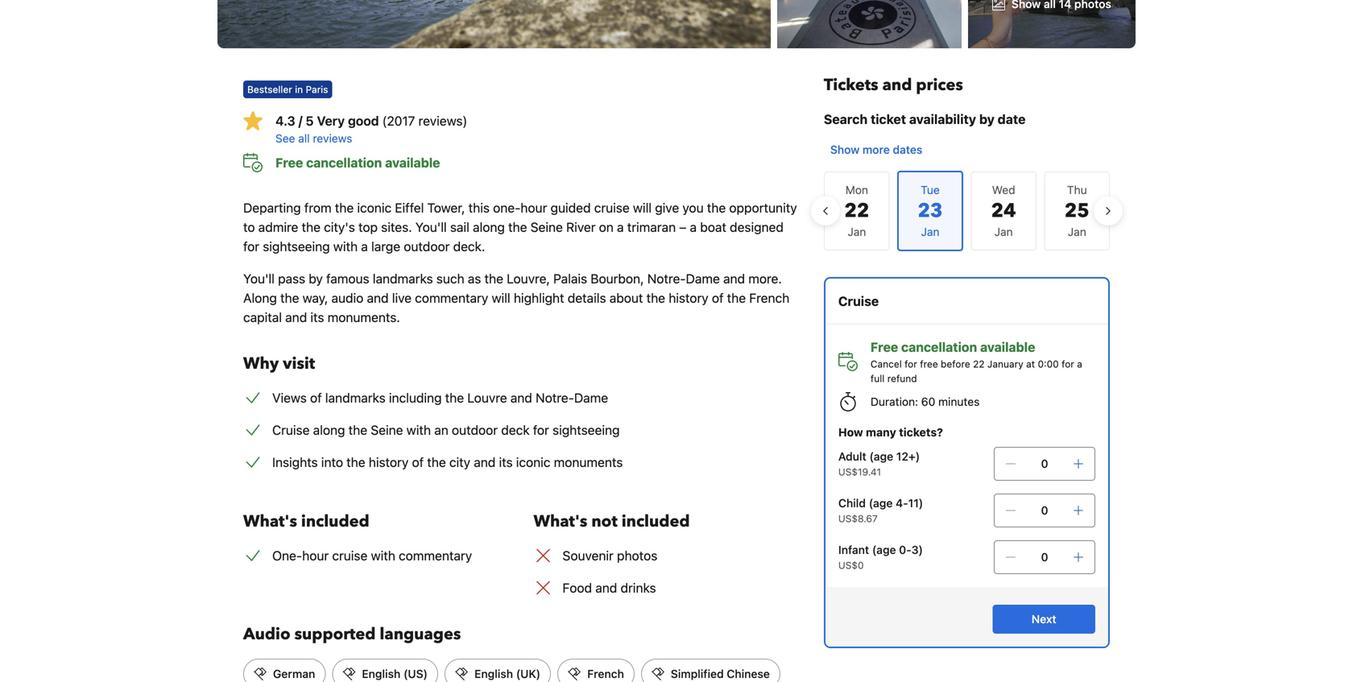 Task type: vqa. For each thing, say whether or not it's contained in the screenshot.


Task type: locate. For each thing, give the bounding box(es) containing it.
cruise for cruise
[[839, 294, 879, 309]]

0 vertical spatial of
[[712, 290, 724, 306]]

0 horizontal spatial free
[[276, 155, 303, 170]]

landmarks left "including"
[[325, 390, 386, 406]]

3 0 from the top
[[1041, 551, 1049, 564]]

dame up monuments
[[574, 390, 608, 406]]

3 jan from the left
[[1068, 225, 1087, 238]]

notre- right bourbon,
[[648, 271, 686, 286]]

will down louvre, in the left of the page
[[492, 290, 511, 306]]

see
[[276, 132, 295, 145]]

1 horizontal spatial along
[[473, 220, 505, 235]]

(age inside child (age 4-11) us$8.67
[[869, 497, 893, 510]]

views
[[272, 390, 307, 406]]

1 vertical spatial available
[[981, 340, 1036, 355]]

us$19.41
[[839, 466, 881, 478]]

(age inside the infant (age 0-3) us$0
[[872, 543, 896, 557]]

of down the boat
[[712, 290, 724, 306]]

1 vertical spatial you'll
[[243, 271, 275, 286]]

(age for child
[[869, 497, 893, 510]]

(age left 0-
[[872, 543, 896, 557]]

photos
[[617, 548, 658, 564]]

0 vertical spatial (age
[[870, 450, 894, 463]]

cancellation
[[306, 155, 382, 170], [902, 340, 977, 355]]

by left date
[[980, 112, 995, 127]]

and up monuments.
[[367, 290, 389, 306]]

show more dates
[[831, 143, 923, 156]]

1 horizontal spatial available
[[981, 340, 1036, 355]]

1 vertical spatial (age
[[869, 497, 893, 510]]

jan inside thu 25 jan
[[1068, 225, 1087, 238]]

and up deck
[[511, 390, 532, 406]]

what's for what's not included
[[534, 511, 588, 533]]

0 vertical spatial dame
[[686, 271, 720, 286]]

1 what's from the left
[[243, 511, 297, 533]]

1 horizontal spatial history
[[669, 290, 709, 306]]

what's up one- at the left bottom of page
[[243, 511, 297, 533]]

1 vertical spatial iconic
[[516, 455, 551, 470]]

along inside departing from the iconic eiffel tower, this one-hour guided cruise will give you the opportunity to admire the city's top sites. you'll sail along the seine river on a trimaran – a boat designed for sightseeing with a large outdoor deck.
[[473, 220, 505, 235]]

0 vertical spatial will
[[633, 200, 652, 216]]

0 horizontal spatial 22
[[845, 198, 870, 224]]

its down way,
[[311, 310, 324, 325]]

cruise down what's included
[[332, 548, 368, 564]]

1 vertical spatial seine
[[371, 423, 403, 438]]

palais
[[554, 271, 587, 286]]

one-
[[493, 200, 521, 216]]

0 horizontal spatial of
[[310, 390, 322, 406]]

french inside you'll pass by famous landmarks such as the louvre, palais bourbon, notre-dame and more. along the way, audio and live commentary will highlight details about the history of the french capital and its monuments.
[[750, 290, 790, 306]]

how many tickets?
[[839, 426, 943, 439]]

1 horizontal spatial 22
[[973, 359, 985, 370]]

what's up souvenir
[[534, 511, 588, 533]]

free for free cancellation available
[[276, 155, 303, 170]]

1 vertical spatial 0
[[1041, 504, 1049, 517]]

1 horizontal spatial cancellation
[[902, 340, 977, 355]]

(age inside adult (age 12+) us$19.41
[[870, 450, 894, 463]]

will up trimaran
[[633, 200, 652, 216]]

1 english from the left
[[362, 667, 401, 681]]

0 horizontal spatial jan
[[848, 225, 866, 238]]

by inside you'll pass by famous landmarks such as the louvre, palais bourbon, notre-dame and more. along the way, audio and live commentary will highlight details about the history of the french capital and its monuments.
[[309, 271, 323, 286]]

along
[[473, 220, 505, 235], [313, 423, 345, 438]]

history right the about at the top of the page
[[669, 290, 709, 306]]

notre-
[[648, 271, 686, 286], [536, 390, 574, 406]]

0 vertical spatial 0
[[1041, 457, 1049, 471]]

22 down mon
[[845, 198, 870, 224]]

0 vertical spatial cruise
[[839, 294, 879, 309]]

2 horizontal spatial of
[[712, 290, 724, 306]]

many
[[866, 426, 897, 439]]

free inside the free cancellation available cancel for free before 22 january at 0:00 for a full refund
[[871, 340, 899, 355]]

designed
[[730, 220, 784, 235]]

january
[[988, 359, 1024, 370]]

for
[[243, 239, 259, 254], [905, 359, 918, 370], [1062, 359, 1075, 370], [533, 423, 549, 438]]

cancellation for free cancellation available cancel for free before 22 january at 0:00 for a full refund
[[902, 340, 977, 355]]

0 horizontal spatial sightseeing
[[263, 239, 330, 254]]

of inside you'll pass by famous landmarks such as the louvre, palais bourbon, notre-dame and more. along the way, audio and live commentary will highlight details about the history of the french capital and its monuments.
[[712, 290, 724, 306]]

free
[[920, 359, 938, 370]]

hour
[[521, 200, 547, 216], [302, 548, 329, 564]]

0 horizontal spatial its
[[311, 310, 324, 325]]

what's
[[243, 511, 297, 533], [534, 511, 588, 533]]

0 horizontal spatial available
[[385, 155, 440, 170]]

1 horizontal spatial outdoor
[[452, 423, 498, 438]]

0 horizontal spatial with
[[333, 239, 358, 254]]

(age left 4- in the right bottom of the page
[[869, 497, 893, 510]]

3)
[[912, 543, 923, 557]]

jan
[[848, 225, 866, 238], [995, 225, 1013, 238], [1068, 225, 1087, 238]]

to
[[243, 220, 255, 235]]

you'll inside you'll pass by famous landmarks such as the louvre, palais bourbon, notre-dame and more. along the way, audio and live commentary will highlight details about the history of the french capital and its monuments.
[[243, 271, 275, 286]]

0 horizontal spatial what's
[[243, 511, 297, 533]]

and
[[883, 74, 912, 96], [723, 271, 745, 286], [367, 290, 389, 306], [285, 310, 307, 325], [511, 390, 532, 406], [474, 455, 496, 470], [596, 580, 617, 596]]

child (age 4-11) us$8.67
[[839, 497, 924, 524]]

french right (uk)
[[587, 667, 624, 681]]

free down see
[[276, 155, 303, 170]]

seine down guided at the left of page
[[531, 220, 563, 235]]

1 vertical spatial with
[[407, 423, 431, 438]]

0 vertical spatial commentary
[[415, 290, 488, 306]]

sightseeing down admire
[[263, 239, 330, 254]]

outdoor
[[404, 239, 450, 254], [452, 423, 498, 438]]

1 vertical spatial cruise
[[272, 423, 310, 438]]

give
[[655, 200, 679, 216]]

0 horizontal spatial notre-
[[536, 390, 574, 406]]

0 horizontal spatial by
[[309, 271, 323, 286]]

1 vertical spatial along
[[313, 423, 345, 438]]

1 horizontal spatial free
[[871, 340, 899, 355]]

free cancellation available
[[276, 155, 440, 170]]

0 horizontal spatial you'll
[[243, 271, 275, 286]]

jan down mon
[[848, 225, 866, 238]]

1 horizontal spatial dame
[[686, 271, 720, 286]]

cruise up on
[[594, 200, 630, 216]]

0 vertical spatial free
[[276, 155, 303, 170]]

included
[[301, 511, 370, 533], [622, 511, 690, 533]]

cancellation down reviews
[[306, 155, 382, 170]]

2 english from the left
[[475, 667, 513, 681]]

guided
[[551, 200, 591, 216]]

adult (age 12+) us$19.41
[[839, 450, 920, 478]]

1 vertical spatial by
[[309, 271, 323, 286]]

more.
[[749, 271, 782, 286]]

available
[[385, 155, 440, 170], [981, 340, 1036, 355]]

a inside the free cancellation available cancel for free before 22 january at 0:00 for a full refund
[[1077, 359, 1083, 370]]

landmarks up live at top left
[[373, 271, 433, 286]]

landmarks
[[373, 271, 433, 286], [325, 390, 386, 406]]

1 horizontal spatial seine
[[531, 220, 563, 235]]

1 horizontal spatial english
[[475, 667, 513, 681]]

0 horizontal spatial outdoor
[[404, 239, 450, 254]]

commentary up "languages"
[[399, 548, 472, 564]]

1 horizontal spatial sightseeing
[[553, 423, 620, 438]]

0 horizontal spatial history
[[369, 455, 409, 470]]

2 vertical spatial of
[[412, 455, 424, 470]]

0 horizontal spatial dame
[[574, 390, 608, 406]]

(uk)
[[516, 667, 541, 681]]

cruise inside departing from the iconic eiffel tower, this one-hour guided cruise will give you the opportunity to admire the city's top sites. you'll sail along the seine river on a trimaran – a boat designed for sightseeing with a large outdoor deck.
[[594, 200, 630, 216]]

jan for 22
[[848, 225, 866, 238]]

commentary
[[415, 290, 488, 306], [399, 548, 472, 564]]

you'll up along
[[243, 271, 275, 286]]

notre- right louvre
[[536, 390, 574, 406]]

way,
[[303, 290, 328, 306]]

outdoor right an
[[452, 423, 498, 438]]

0 horizontal spatial cancellation
[[306, 155, 382, 170]]

0:00
[[1038, 359, 1059, 370]]

1 vertical spatial will
[[492, 290, 511, 306]]

included up one-hour cruise with commentary
[[301, 511, 370, 533]]

along down the this
[[473, 220, 505, 235]]

sightseeing inside departing from the iconic eiffel tower, this one-hour guided cruise will give you the opportunity to admire the city's top sites. you'll sail along the seine river on a trimaran – a boat designed for sightseeing with a large outdoor deck.
[[263, 239, 330, 254]]

1 jan from the left
[[848, 225, 866, 238]]

one-
[[272, 548, 302, 564]]

1 vertical spatial 22
[[973, 359, 985, 370]]

12+)
[[897, 450, 920, 463]]

boat
[[700, 220, 727, 235]]

0 vertical spatial french
[[750, 290, 790, 306]]

2 0 from the top
[[1041, 504, 1049, 517]]

english left (uk)
[[475, 667, 513, 681]]

1 horizontal spatial you'll
[[416, 220, 447, 235]]

iconic inside departing from the iconic eiffel tower, this one-hour guided cruise will give you the opportunity to admire the city's top sites. you'll sail along the seine river on a trimaran – a boat designed for sightseeing with a large outdoor deck.
[[357, 200, 392, 216]]

0 vertical spatial hour
[[521, 200, 547, 216]]

2 what's from the left
[[534, 511, 588, 533]]

a down "top" at top
[[361, 239, 368, 254]]

0 vertical spatial cruise
[[594, 200, 630, 216]]

from
[[304, 200, 332, 216]]

0 vertical spatial available
[[385, 155, 440, 170]]

commentary inside you'll pass by famous landmarks such as the louvre, palais bourbon, notre-dame and more. along the way, audio and live commentary will highlight details about the history of the french capital and its monuments.
[[415, 290, 488, 306]]

0 vertical spatial landmarks
[[373, 271, 433, 286]]

1 horizontal spatial what's
[[534, 511, 588, 533]]

1 horizontal spatial will
[[633, 200, 652, 216]]

1 horizontal spatial cruise
[[839, 294, 879, 309]]

for down to
[[243, 239, 259, 254]]

drinks
[[621, 580, 656, 596]]

before
[[941, 359, 971, 370]]

available up january
[[981, 340, 1036, 355]]

hour inside departing from the iconic eiffel tower, this one-hour guided cruise will give you the opportunity to admire the city's top sites. you'll sail along the seine river on a trimaran – a boat designed for sightseeing with a large outdoor deck.
[[521, 200, 547, 216]]

cruise
[[594, 200, 630, 216], [332, 548, 368, 564]]

highlight
[[514, 290, 564, 306]]

0 vertical spatial you'll
[[416, 220, 447, 235]]

0 horizontal spatial hour
[[302, 548, 329, 564]]

cruise up cancel
[[839, 294, 879, 309]]

and up ticket
[[883, 74, 912, 96]]

22 right 'before'
[[973, 359, 985, 370]]

(age for infant
[[872, 543, 896, 557]]

will inside departing from the iconic eiffel tower, this one-hour guided cruise will give you the opportunity to admire the city's top sites. you'll sail along the seine river on a trimaran – a boat designed for sightseeing with a large outdoor deck.
[[633, 200, 652, 216]]

by up way,
[[309, 271, 323, 286]]

louvre
[[468, 390, 507, 406]]

with inside departing from the iconic eiffel tower, this one-hour guided cruise will give you the opportunity to admire the city's top sites. you'll sail along the seine river on a trimaran – a boat designed for sightseeing with a large outdoor deck.
[[333, 239, 358, 254]]

region containing 22
[[811, 164, 1123, 258]]

0 horizontal spatial cruise
[[332, 548, 368, 564]]

2 jan from the left
[[995, 225, 1013, 238]]

1 vertical spatial history
[[369, 455, 409, 470]]

1 horizontal spatial jan
[[995, 225, 1013, 238]]

0 vertical spatial history
[[669, 290, 709, 306]]

seine down "including"
[[371, 423, 403, 438]]

region
[[811, 164, 1123, 258]]

english left (us)
[[362, 667, 401, 681]]

cancellation for free cancellation available
[[306, 155, 382, 170]]

and left more.
[[723, 271, 745, 286]]

you'll pass by famous landmarks such as the louvre, palais bourbon, notre-dame and more. along the way, audio and live commentary will highlight details about the history of the french capital and its monuments.
[[243, 271, 790, 325]]

0 horizontal spatial included
[[301, 511, 370, 533]]

0
[[1041, 457, 1049, 471], [1041, 504, 1049, 517], [1041, 551, 1049, 564]]

0 vertical spatial seine
[[531, 220, 563, 235]]

1 vertical spatial commentary
[[399, 548, 472, 564]]

1 horizontal spatial included
[[622, 511, 690, 533]]

0 vertical spatial notre-
[[648, 271, 686, 286]]

history
[[669, 290, 709, 306], [369, 455, 409, 470]]

thu
[[1067, 183, 1087, 197]]

jan inside wed 24 jan
[[995, 225, 1013, 238]]

city's
[[324, 220, 355, 235]]

2 horizontal spatial with
[[407, 423, 431, 438]]

sightseeing up monuments
[[553, 423, 620, 438]]

included up photos in the left bottom of the page
[[622, 511, 690, 533]]

souvenir
[[563, 548, 614, 564]]

trimaran
[[627, 220, 676, 235]]

cruise down views
[[272, 423, 310, 438]]

(age down many
[[870, 450, 894, 463]]

free cancellation available cancel for free before 22 january at 0:00 for a full refund
[[871, 340, 1083, 384]]

0 horizontal spatial along
[[313, 423, 345, 438]]

of left city
[[412, 455, 424, 470]]

a
[[617, 220, 624, 235], [690, 220, 697, 235], [361, 239, 368, 254], [1077, 359, 1083, 370]]

will inside you'll pass by famous landmarks such as the louvre, palais bourbon, notre-dame and more. along the way, audio and live commentary will highlight details about the history of the french capital and its monuments.
[[492, 290, 511, 306]]

0 horizontal spatial english
[[362, 667, 401, 681]]

an
[[434, 423, 449, 438]]

admire
[[258, 220, 298, 235]]

available inside the free cancellation available cancel for free before 22 january at 0:00 for a full refund
[[981, 340, 1036, 355]]

tickets
[[824, 74, 879, 96]]

english for english (uk)
[[475, 667, 513, 681]]

1 vertical spatial french
[[587, 667, 624, 681]]

0 vertical spatial cancellation
[[306, 155, 382, 170]]

0 horizontal spatial cruise
[[272, 423, 310, 438]]

its
[[311, 310, 324, 325], [499, 455, 513, 470]]

its inside you'll pass by famous landmarks such as the louvre, palais bourbon, notre-dame and more. along the way, audio and live commentary will highlight details about the history of the french capital and its monuments.
[[311, 310, 324, 325]]

french down more.
[[750, 290, 790, 306]]

4.3
[[276, 113, 295, 129]]

0 vertical spatial 22
[[845, 198, 870, 224]]

available down (2017 on the left top
[[385, 155, 440, 170]]

history right into
[[369, 455, 409, 470]]

english
[[362, 667, 401, 681], [475, 667, 513, 681]]

a right the '0:00'
[[1077, 359, 1083, 370]]

0 vertical spatial sightseeing
[[263, 239, 330, 254]]

english (us)
[[362, 667, 428, 681]]

iconic down deck
[[516, 455, 551, 470]]

0 vertical spatial outdoor
[[404, 239, 450, 254]]

jan down 25
[[1068, 225, 1087, 238]]

1 horizontal spatial french
[[750, 290, 790, 306]]

0 vertical spatial with
[[333, 239, 358, 254]]

availability
[[909, 112, 977, 127]]

jan for 24
[[995, 225, 1013, 238]]

dates
[[893, 143, 923, 156]]

free
[[276, 155, 303, 170], [871, 340, 899, 355]]

of right views
[[310, 390, 322, 406]]

1 horizontal spatial notre-
[[648, 271, 686, 286]]

1 horizontal spatial by
[[980, 112, 995, 127]]

along up into
[[313, 423, 345, 438]]

landmarks inside you'll pass by famous landmarks such as the louvre, palais bourbon, notre-dame and more. along the way, audio and live commentary will highlight details about the history of the french capital and its monuments.
[[373, 271, 433, 286]]

cancellation up free
[[902, 340, 977, 355]]

a right the –
[[690, 220, 697, 235]]

1 0 from the top
[[1041, 457, 1049, 471]]

sightseeing
[[263, 239, 330, 254], [553, 423, 620, 438]]

hour down what's included
[[302, 548, 329, 564]]

you'll
[[416, 220, 447, 235], [243, 271, 275, 286]]

souvenir photos
[[563, 548, 658, 564]]

full
[[871, 373, 885, 384]]

free up cancel
[[871, 340, 899, 355]]

commentary down such
[[415, 290, 488, 306]]

you'll down the tower,
[[416, 220, 447, 235]]

outdoor down the sites.
[[404, 239, 450, 254]]

details
[[568, 290, 606, 306]]

2 vertical spatial with
[[371, 548, 395, 564]]

0 vertical spatial its
[[311, 310, 324, 325]]

1 horizontal spatial cruise
[[594, 200, 630, 216]]

why
[[243, 353, 279, 375]]

iconic
[[357, 200, 392, 216], [516, 455, 551, 470]]

jan inside mon 22 jan
[[848, 225, 866, 238]]

and right city
[[474, 455, 496, 470]]

cancellation inside the free cancellation available cancel for free before 22 january at 0:00 for a full refund
[[902, 340, 977, 355]]

iconic up "top" at top
[[357, 200, 392, 216]]

dame down the boat
[[686, 271, 720, 286]]

hour left guided at the left of page
[[521, 200, 547, 216]]

its down deck
[[499, 455, 513, 470]]

2 horizontal spatial jan
[[1068, 225, 1087, 238]]

will
[[633, 200, 652, 216], [492, 290, 511, 306]]

0 horizontal spatial will
[[492, 290, 511, 306]]

good
[[348, 113, 379, 129]]

jan down 24
[[995, 225, 1013, 238]]



Task type: describe. For each thing, give the bounding box(es) containing it.
notre- inside you'll pass by famous landmarks such as the louvre, palais bourbon, notre-dame and more. along the way, audio and live commentary will highlight details about the history of the french capital and its monuments.
[[648, 271, 686, 286]]

(us)
[[404, 667, 428, 681]]

date
[[998, 112, 1026, 127]]

4-
[[896, 497, 909, 510]]

you'll inside departing from the iconic eiffel tower, this one-hour guided cruise will give you the opportunity to admire the city's top sites. you'll sail along the seine river on a trimaran – a boat designed for sightseeing with a large outdoor deck.
[[416, 220, 447, 235]]

sites.
[[381, 220, 412, 235]]

duration:
[[871, 395, 919, 408]]

infant
[[839, 543, 869, 557]]

top
[[359, 220, 378, 235]]

1 vertical spatial outdoor
[[452, 423, 498, 438]]

and right food on the left bottom of page
[[596, 580, 617, 596]]

why visit
[[243, 353, 315, 375]]

monuments
[[554, 455, 623, 470]]

history inside you'll pass by famous landmarks such as the louvre, palais bourbon, notre-dame and more. along the way, audio and live commentary will highlight details about the history of the french capital and its monuments.
[[669, 290, 709, 306]]

you
[[683, 200, 704, 216]]

0 for child (age 4-11)
[[1041, 504, 1049, 517]]

reviews
[[313, 132, 352, 145]]

1 vertical spatial dame
[[574, 390, 608, 406]]

/
[[299, 113, 303, 129]]

chinese
[[727, 667, 770, 681]]

for right the '0:00'
[[1062, 359, 1075, 370]]

0-
[[899, 543, 912, 557]]

for up refund
[[905, 359, 918, 370]]

eiffel
[[395, 200, 424, 216]]

next button
[[993, 605, 1096, 634]]

24
[[992, 198, 1016, 224]]

(age for adult
[[870, 450, 894, 463]]

bestseller in paris
[[247, 84, 328, 95]]

1 horizontal spatial with
[[371, 548, 395, 564]]

show more dates button
[[824, 135, 929, 164]]

(2017
[[382, 113, 415, 129]]

ticket
[[871, 112, 906, 127]]

louvre,
[[507, 271, 550, 286]]

1 vertical spatial sightseeing
[[553, 423, 620, 438]]

minutes
[[939, 395, 980, 408]]

show
[[831, 143, 860, 156]]

child
[[839, 497, 866, 510]]

large
[[371, 239, 400, 254]]

1 vertical spatial hour
[[302, 548, 329, 564]]

22 inside region
[[845, 198, 870, 224]]

2 included from the left
[[622, 511, 690, 533]]

insights into the history of the city and its iconic monuments
[[272, 455, 623, 470]]

seine inside departing from the iconic eiffel tower, this one-hour guided cruise will give you the opportunity to admire the city's top sites. you'll sail along the seine river on a trimaran – a boat designed for sightseeing with a large outdoor deck.
[[531, 220, 563, 235]]

22 inside the free cancellation available cancel for free before 22 january at 0:00 for a full refund
[[973, 359, 985, 370]]

dame inside you'll pass by famous landmarks such as the louvre, palais bourbon, notre-dame and more. along the way, audio and live commentary will highlight details about the history of the french capital and its monuments.
[[686, 271, 720, 286]]

simplified
[[671, 667, 724, 681]]

0 horizontal spatial french
[[587, 667, 624, 681]]

city
[[449, 455, 471, 470]]

audio supported languages
[[243, 624, 461, 646]]

1 vertical spatial of
[[310, 390, 322, 406]]

english for english (us)
[[362, 667, 401, 681]]

what's for what's included
[[243, 511, 297, 533]]

1 vertical spatial its
[[499, 455, 513, 470]]

1 horizontal spatial iconic
[[516, 455, 551, 470]]

see all reviews button
[[276, 131, 798, 147]]

including
[[389, 390, 442, 406]]

for inside departing from the iconic eiffel tower, this one-hour guided cruise will give you the opportunity to admire the city's top sites. you'll sail along the seine river on a trimaran – a boat designed for sightseeing with a large outdoor deck.
[[243, 239, 259, 254]]

1 vertical spatial landmarks
[[325, 390, 386, 406]]

and down way,
[[285, 310, 307, 325]]

available for free cancellation available cancel for free before 22 january at 0:00 for a full refund
[[981, 340, 1036, 355]]

tickets?
[[899, 426, 943, 439]]

on
[[599, 220, 614, 235]]

food
[[563, 580, 592, 596]]

0 horizontal spatial seine
[[371, 423, 403, 438]]

cruise for cruise along the seine with an outdoor deck for sightseeing
[[272, 423, 310, 438]]

mon 22 jan
[[845, 183, 870, 238]]

–
[[679, 220, 687, 235]]

this
[[469, 200, 490, 216]]

us$0
[[839, 560, 864, 571]]

adult
[[839, 450, 867, 463]]

wed 24 jan
[[992, 183, 1016, 238]]

more
[[863, 143, 890, 156]]

about
[[610, 290, 643, 306]]

25
[[1065, 198, 1090, 224]]

visit
[[283, 353, 315, 375]]

into
[[321, 455, 343, 470]]

search ticket availability by date
[[824, 112, 1026, 127]]

1 included from the left
[[301, 511, 370, 533]]

outdoor inside departing from the iconic eiffel tower, this one-hour guided cruise will give you the opportunity to admire the city's top sites. you'll sail along the seine river on a trimaran – a boat designed for sightseeing with a large outdoor deck.
[[404, 239, 450, 254]]

tickets and prices
[[824, 74, 963, 96]]

search
[[824, 112, 868, 127]]

supported
[[295, 624, 376, 646]]

available for free cancellation available
[[385, 155, 440, 170]]

paris
[[306, 84, 328, 95]]

next
[[1032, 613, 1057, 626]]

60
[[922, 395, 936, 408]]

bestseller
[[247, 84, 292, 95]]

pass
[[278, 271, 305, 286]]

wed
[[992, 183, 1016, 197]]

what's included
[[243, 511, 370, 533]]

views of landmarks including the louvre and notre-dame
[[272, 390, 608, 406]]

departing from the iconic eiffel tower, this one-hour guided cruise will give you the opportunity to admire the city's top sites. you'll sail along the seine river on a trimaran – a boat designed for sightseeing with a large outdoor deck.
[[243, 200, 797, 254]]

1 vertical spatial notre-
[[536, 390, 574, 406]]

for right deck
[[533, 423, 549, 438]]

such
[[436, 271, 465, 286]]

cruise along the seine with an outdoor deck for sightseeing
[[272, 423, 620, 438]]

departing
[[243, 200, 301, 216]]

1 horizontal spatial of
[[412, 455, 424, 470]]

at
[[1027, 359, 1035, 370]]

11)
[[909, 497, 924, 510]]

a right on
[[617, 220, 624, 235]]

1 vertical spatial cruise
[[332, 548, 368, 564]]

all
[[298, 132, 310, 145]]

infant (age 0-3) us$0
[[839, 543, 923, 571]]

5
[[306, 113, 314, 129]]

in
[[295, 84, 303, 95]]

food and drinks
[[563, 580, 656, 596]]

jan for 25
[[1068, 225, 1087, 238]]

0 vertical spatial by
[[980, 112, 995, 127]]

duration: 60 minutes
[[871, 395, 980, 408]]

0 for infant (age 0-3)
[[1041, 551, 1049, 564]]

free for free cancellation available cancel for free before 22 january at 0:00 for a full refund
[[871, 340, 899, 355]]

0 for adult (age 12+)
[[1041, 457, 1049, 471]]

languages
[[380, 624, 461, 646]]

what's not included
[[534, 511, 690, 533]]

thu 25 jan
[[1065, 183, 1090, 238]]



